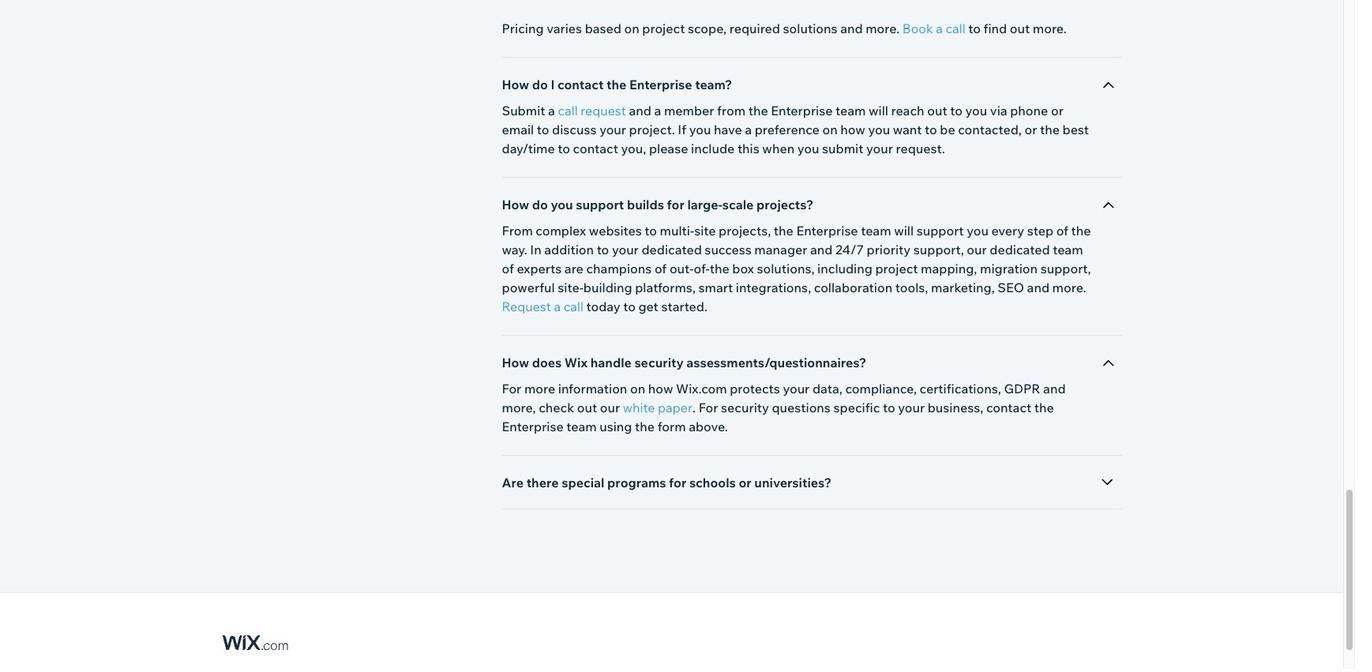 Task type: locate. For each thing, give the bounding box(es) containing it.
contact inside . for security questions specific to your business, contact the enterprise team using the form above.
[[987, 400, 1032, 416]]

the
[[607, 77, 627, 92], [749, 103, 768, 118], [1040, 122, 1060, 137], [774, 223, 794, 239], [1072, 223, 1091, 239], [710, 261, 730, 276], [1035, 400, 1054, 416], [635, 419, 655, 434]]

or
[[1051, 103, 1064, 118], [1025, 122, 1038, 137], [739, 475, 752, 491]]

of-
[[694, 261, 710, 276]]

0 vertical spatial security
[[635, 355, 684, 370]]

way.
[[502, 242, 528, 258]]

enterprise up preference
[[771, 103, 833, 118]]

contact
[[558, 77, 604, 92], [573, 141, 619, 156], [987, 400, 1032, 416]]

to up day/time
[[537, 122, 549, 137]]

check
[[539, 400, 574, 416]]

dedicated
[[642, 242, 702, 258], [990, 242, 1050, 258]]

security down protects
[[721, 400, 769, 416]]

on inside and a member from the enterprise team will reach out to you via phone or email to discuss your project. if you have a preference on how you want to be contacted, or the best day/time to contact you, please include this when you submit your request.
[[823, 122, 838, 137]]

support, up mapping,
[[914, 242, 964, 258]]

call for request
[[558, 103, 578, 118]]

call inside from complex websites to multi-site projects, the enterprise team will support you every step of the way. in addition to your dedicated success manager and 24/7 priority support, our dedicated team of experts are champions of out-of-the box solutions, including project mapping, migration support, powerful site-building platforms, smart integrations, collaboration tools, marketing, seo and more. request a call today to get started.
[[564, 299, 584, 314]]

1 horizontal spatial out
[[928, 103, 948, 118]]

your
[[600, 122, 626, 137], [867, 141, 893, 156], [612, 242, 639, 258], [783, 381, 810, 397], [898, 400, 925, 416]]

request
[[581, 103, 626, 118]]

0 horizontal spatial dedicated
[[642, 242, 702, 258]]

support,
[[914, 242, 964, 258], [1041, 261, 1091, 276]]

to left get
[[623, 299, 636, 314]]

of down way.
[[502, 261, 514, 276]]

0 horizontal spatial our
[[600, 400, 620, 416]]

wix
[[565, 355, 588, 370]]

security up white paper link
[[635, 355, 684, 370]]

more,
[[502, 400, 536, 416]]

you left 'every'
[[967, 223, 989, 239]]

and up project.
[[629, 103, 652, 118]]

1 vertical spatial our
[[600, 400, 620, 416]]

and right "seo"
[[1027, 280, 1050, 295]]

more
[[524, 381, 556, 397]]

2 do from the top
[[532, 197, 548, 213]]

a up project.
[[654, 103, 661, 118]]

for right .
[[699, 400, 718, 416]]

call down site-
[[564, 299, 584, 314]]

the up manager
[[774, 223, 794, 239]]

2 how from the top
[[502, 197, 529, 213]]

more.
[[1033, 21, 1067, 36], [1053, 280, 1087, 295]]

1 horizontal spatial will
[[894, 223, 914, 239]]

and
[[629, 103, 652, 118], [811, 242, 833, 258], [1027, 280, 1050, 295], [1044, 381, 1066, 397]]

our
[[967, 242, 987, 258], [600, 400, 620, 416]]

the up request at the left of page
[[607, 77, 627, 92]]

1 vertical spatial out
[[928, 103, 948, 118]]

do up the complex
[[532, 197, 548, 213]]

0 vertical spatial our
[[967, 242, 987, 258]]

member
[[664, 103, 715, 118]]

a down site-
[[554, 299, 561, 314]]

enterprise inside . for security questions specific to your business, contact the enterprise team using the form above.
[[502, 419, 564, 434]]

how up white paper link
[[648, 381, 673, 397]]

how left does
[[502, 355, 529, 370]]

specific
[[834, 400, 880, 416]]

from
[[502, 223, 533, 239]]

dedicated up "migration"
[[990, 242, 1050, 258]]

for left schools
[[669, 475, 687, 491]]

are
[[565, 261, 584, 276]]

get
[[639, 299, 659, 314]]

1 do from the top
[[532, 77, 548, 92]]

a for and
[[654, 103, 661, 118]]

1 vertical spatial more.
[[1053, 280, 1087, 295]]

team up "submit"
[[836, 103, 866, 118]]

security
[[635, 355, 684, 370], [721, 400, 769, 416]]

out up be
[[928, 103, 948, 118]]

are there special programs for schools or universities?
[[502, 475, 832, 491]]

how for how do i contact the enterprise team?
[[502, 77, 529, 92]]

1 horizontal spatial support,
[[1041, 261, 1091, 276]]

or right schools
[[739, 475, 752, 491]]

0 vertical spatial or
[[1051, 103, 1064, 118]]

to left 'find'
[[969, 21, 981, 36]]

0 horizontal spatial of
[[502, 261, 514, 276]]

using
[[600, 419, 632, 434]]

contact down discuss
[[573, 141, 619, 156]]

1 vertical spatial will
[[894, 223, 914, 239]]

0 vertical spatial for
[[502, 381, 522, 397]]

if
[[678, 122, 687, 137]]

how
[[841, 122, 866, 137], [648, 381, 673, 397]]

how up "submit"
[[841, 122, 866, 137]]

our up using
[[600, 400, 620, 416]]

2 vertical spatial how
[[502, 355, 529, 370]]

how inside for more information on how wix.com protects your data, compliance, certifications, gdpr and more, check out our
[[648, 381, 673, 397]]

1 vertical spatial security
[[721, 400, 769, 416]]

1 vertical spatial call
[[558, 103, 578, 118]]

how for how do you support builds for large-scale projects?
[[502, 197, 529, 213]]

0 horizontal spatial how
[[648, 381, 673, 397]]

a inside from complex websites to multi-site projects, the enterprise team will support you every step of the way. in addition to your dedicated success manager and 24/7 priority support, our dedicated team of experts are champions of out-of-the box solutions, including project mapping, migration support, powerful site-building platforms, smart integrations, collaboration tools, marketing, seo and more. request a call today to get started.
[[554, 299, 561, 314]]

discuss
[[552, 122, 597, 137]]

2 horizontal spatial of
[[1057, 223, 1069, 239]]

1 vertical spatial support
[[917, 223, 964, 239]]

0 horizontal spatial on
[[630, 381, 646, 397]]

how up "submit"
[[502, 77, 529, 92]]

0 vertical spatial out
[[1010, 21, 1030, 36]]

on up white
[[630, 381, 646, 397]]

enterprise down more,
[[502, 419, 564, 434]]

a right the book
[[936, 21, 943, 36]]

you right if
[[689, 122, 711, 137]]

email
[[502, 122, 534, 137]]

handle
[[591, 355, 632, 370]]

0 horizontal spatial support
[[576, 197, 624, 213]]

you left want
[[869, 122, 890, 137]]

out
[[1010, 21, 1030, 36], [928, 103, 948, 118], [577, 400, 597, 416]]

dedicated down multi-
[[642, 242, 702, 258]]

0 vertical spatial call
[[946, 21, 966, 36]]

your up champions
[[612, 242, 639, 258]]

1 horizontal spatial our
[[967, 242, 987, 258]]

0 vertical spatial will
[[869, 103, 889, 118]]

team inside and a member from the enterprise team will reach out to you via phone or email to discuss your project. if you have a preference on how you want to be contacted, or the best day/time to contact you, please include this when you submit your request.
[[836, 103, 866, 118]]

wix.com
[[676, 381, 727, 397]]

including
[[818, 261, 873, 276]]

how for how does wix handle security assessments/questionnaires?
[[502, 355, 529, 370]]

on inside for more information on how wix.com protects your data, compliance, certifications, gdpr and more, check out our
[[630, 381, 646, 397]]

mapping,
[[921, 261, 978, 276]]

for up multi-
[[667, 197, 685, 213]]

projects?
[[757, 197, 814, 213]]

the down white
[[635, 419, 655, 434]]

3 how from the top
[[502, 355, 529, 370]]

websites
[[589, 223, 642, 239]]

enterprise
[[630, 77, 692, 92], [771, 103, 833, 118], [797, 223, 858, 239], [502, 419, 564, 434]]

contact down gdpr
[[987, 400, 1032, 416]]

1 vertical spatial how
[[502, 197, 529, 213]]

team up priority
[[861, 223, 892, 239]]

every
[[992, 223, 1025, 239]]

business,
[[928, 400, 984, 416]]

our inside for more information on how wix.com protects your data, compliance, certifications, gdpr and more, check out our
[[600, 400, 620, 416]]

0 horizontal spatial out
[[577, 400, 597, 416]]

how up from at the top of page
[[502, 197, 529, 213]]

your down want
[[867, 141, 893, 156]]

you inside from complex websites to multi-site projects, the enterprise team will support you every step of the way. in addition to your dedicated success manager and 24/7 priority support, our dedicated team of experts are champions of out-of-the box solutions, including project mapping, migration support, powerful site-building platforms, smart integrations, collaboration tools, marketing, seo and more. request a call today to get started.
[[967, 223, 989, 239]]

your down request at the left of page
[[600, 122, 626, 137]]

platforms,
[[635, 280, 696, 295]]

for
[[667, 197, 685, 213], [669, 475, 687, 491]]

you
[[966, 103, 988, 118], [689, 122, 711, 137], [869, 122, 890, 137], [798, 141, 820, 156], [551, 197, 573, 213], [967, 223, 989, 239]]

0 horizontal spatial will
[[869, 103, 889, 118]]

schools
[[690, 475, 736, 491]]

enterprise up 24/7
[[797, 223, 858, 239]]

0 horizontal spatial support,
[[914, 242, 964, 258]]

your up questions
[[783, 381, 810, 397]]

out right 'find'
[[1010, 21, 1030, 36]]

builds
[[627, 197, 664, 213]]

1 vertical spatial for
[[699, 400, 718, 416]]

preference
[[755, 122, 820, 137]]

for up more,
[[502, 381, 522, 397]]

more. right "seo"
[[1053, 280, 1087, 295]]

and inside and a member from the enterprise team will reach out to you via phone or email to discuss your project. if you have a preference on how you want to be contacted, or the best day/time to contact you, please include this when you submit your request.
[[629, 103, 652, 118]]

out-
[[670, 261, 694, 276]]

2 vertical spatial out
[[577, 400, 597, 416]]

0 vertical spatial how
[[502, 77, 529, 92]]

a for book
[[936, 21, 943, 36]]

team down step
[[1053, 242, 1084, 258]]

our inside from complex websites to multi-site projects, the enterprise team will support you every step of the way. in addition to your dedicated success manager and 24/7 priority support, our dedicated team of experts are champions of out-of-the box solutions, including project mapping, migration support, powerful site-building platforms, smart integrations, collaboration tools, marketing, seo and more. request a call today to get started.
[[967, 242, 987, 258]]

1 horizontal spatial for
[[699, 400, 718, 416]]

0 vertical spatial do
[[532, 77, 548, 92]]

do left i
[[532, 77, 548, 92]]

smart
[[699, 280, 733, 295]]

out down information
[[577, 400, 597, 416]]

2 vertical spatial or
[[739, 475, 752, 491]]

2 horizontal spatial out
[[1010, 21, 1030, 36]]

0 vertical spatial support,
[[914, 242, 964, 258]]

multi-
[[660, 223, 694, 239]]

and right gdpr
[[1044, 381, 1066, 397]]

book
[[903, 21, 933, 36]]

want
[[893, 122, 922, 137]]

on up "submit"
[[823, 122, 838, 137]]

submit a call request
[[502, 103, 626, 118]]

will left reach
[[869, 103, 889, 118]]

submit
[[822, 141, 864, 156]]

your inside . for security questions specific to your business, contact the enterprise team using the form above.
[[898, 400, 925, 416]]

1 vertical spatial do
[[532, 197, 548, 213]]

building
[[584, 280, 632, 295]]

contact right i
[[558, 77, 604, 92]]

compliance,
[[846, 381, 917, 397]]

1 how from the top
[[502, 77, 529, 92]]

will
[[869, 103, 889, 118], [894, 223, 914, 239]]

2 vertical spatial contact
[[987, 400, 1032, 416]]

assessments/questionnaires?
[[687, 355, 867, 370]]

white paper link
[[623, 398, 693, 417]]

solutions,
[[757, 261, 815, 276]]

1 vertical spatial contact
[[573, 141, 619, 156]]

0 horizontal spatial security
[[635, 355, 684, 370]]

questions
[[772, 400, 831, 416]]

1 vertical spatial on
[[630, 381, 646, 397]]

seo
[[998, 280, 1025, 295]]

1 horizontal spatial of
[[655, 261, 667, 276]]

do for you
[[532, 197, 548, 213]]

0 horizontal spatial for
[[502, 381, 522, 397]]

of up platforms,
[[655, 261, 667, 276]]

call right the book
[[946, 21, 966, 36]]

our up mapping,
[[967, 242, 987, 258]]

a down i
[[548, 103, 555, 118]]

call up discuss
[[558, 103, 578, 118]]

your inside from complex websites to multi-site projects, the enterprise team will support you every step of the way. in addition to your dedicated success manager and 24/7 priority support, our dedicated team of experts are champions of out-of-the box solutions, including project mapping, migration support, powerful site-building platforms, smart integrations, collaboration tools, marketing, seo and more. request a call today to get started.
[[612, 242, 639, 258]]

1 horizontal spatial security
[[721, 400, 769, 416]]

addition
[[544, 242, 594, 258]]

0 vertical spatial on
[[823, 122, 838, 137]]

more. right 'find'
[[1033, 21, 1067, 36]]

0 vertical spatial how
[[841, 122, 866, 137]]

enterprise inside and a member from the enterprise team will reach out to you via phone or email to discuss your project. if you have a preference on how you want to be contacted, or the best day/time to contact you, please include this when you submit your request.
[[771, 103, 833, 118]]

support up websites
[[576, 197, 624, 213]]

via
[[990, 103, 1008, 118]]

.
[[693, 400, 696, 416]]

security inside . for security questions specific to your business, contact the enterprise team using the form above.
[[721, 400, 769, 416]]

0 vertical spatial support
[[576, 197, 624, 213]]

1 horizontal spatial support
[[917, 223, 964, 239]]

to down discuss
[[558, 141, 570, 156]]

how
[[502, 77, 529, 92], [502, 197, 529, 213], [502, 355, 529, 370]]

1 horizontal spatial or
[[1025, 122, 1038, 137]]

will up priority
[[894, 223, 914, 239]]

a
[[936, 21, 943, 36], [548, 103, 555, 118], [654, 103, 661, 118], [745, 122, 752, 137], [554, 299, 561, 314]]

. for security questions specific to your business, contact the enterprise team using the form above.
[[502, 400, 1054, 434]]

1 vertical spatial how
[[648, 381, 673, 397]]

support, down step
[[1041, 261, 1091, 276]]

1 horizontal spatial on
[[823, 122, 838, 137]]

or up best
[[1051, 103, 1064, 118]]

powerful
[[502, 280, 555, 295]]

to
[[969, 21, 981, 36], [950, 103, 963, 118], [537, 122, 549, 137], [925, 122, 937, 137], [558, 141, 570, 156], [645, 223, 657, 239], [597, 242, 609, 258], [623, 299, 636, 314], [883, 400, 896, 416]]

or down phone at the top right
[[1025, 122, 1038, 137]]

support up mapping,
[[917, 223, 964, 239]]

the up smart
[[710, 261, 730, 276]]

your down compliance,
[[898, 400, 925, 416]]

1 horizontal spatial dedicated
[[990, 242, 1050, 258]]

of right step
[[1057, 223, 1069, 239]]

to down compliance,
[[883, 400, 896, 416]]

1 horizontal spatial how
[[841, 122, 866, 137]]

2 vertical spatial call
[[564, 299, 584, 314]]

out inside and a member from the enterprise team will reach out to you via phone or email to discuss your project. if you have a preference on how you want to be contacted, or the best day/time to contact you, please include this when you submit your request.
[[928, 103, 948, 118]]

0 vertical spatial contact
[[558, 77, 604, 92]]

universities?
[[755, 475, 832, 491]]

team down check
[[567, 419, 597, 434]]



Task type: describe. For each thing, give the bounding box(es) containing it.
white paper
[[623, 400, 693, 416]]

1 vertical spatial support,
[[1041, 261, 1091, 276]]

to left multi-
[[645, 223, 657, 239]]

how do i contact the enterprise team?
[[502, 77, 732, 92]]

above.
[[689, 419, 728, 434]]

are
[[502, 475, 524, 491]]

white
[[623, 400, 655, 416]]

will inside from complex websites to multi-site projects, the enterprise team will support you every step of the way. in addition to your dedicated success manager and 24/7 priority support, our dedicated team of experts are champions of out-of-the box solutions, including project mapping, migration support, powerful site-building platforms, smart integrations, collaboration tools, marketing, seo and more. request a call today to get started.
[[894, 223, 914, 239]]

for more information on how wix.com protects your data, compliance, certifications, gdpr and more, check out our
[[502, 381, 1066, 416]]

gdpr
[[1004, 381, 1041, 397]]

site-
[[558, 280, 584, 295]]

collaboration
[[814, 280, 893, 295]]

and a member from the enterprise team will reach out to you via phone or email to discuss your project. if you have a preference on how you want to be contacted, or the best day/time to contact you, please include this when you submit your request.
[[502, 103, 1089, 156]]

will inside and a member from the enterprise team will reach out to you via phone or email to discuss your project. if you have a preference on how you want to be contacted, or the best day/time to contact you, please include this when you submit your request.
[[869, 103, 889, 118]]

there
[[527, 475, 559, 491]]

the right step
[[1072, 223, 1091, 239]]

0 vertical spatial for
[[667, 197, 685, 213]]

do for i
[[532, 77, 548, 92]]

marketing,
[[931, 280, 995, 295]]

project.
[[629, 122, 675, 137]]

started.
[[662, 299, 708, 314]]

site
[[694, 223, 716, 239]]

2 dedicated from the left
[[990, 242, 1050, 258]]

protects
[[730, 381, 780, 397]]

contact inside and a member from the enterprise team will reach out to you via phone or email to discuss your project. if you have a preference on how you want to be contacted, or the best day/time to contact you, please include this when you submit your request.
[[573, 141, 619, 156]]

from complex websites to multi-site projects, the enterprise team will support you every step of the way. in addition to your dedicated success manager and 24/7 priority support, our dedicated team of experts are champions of out-of-the box solutions, including project mapping, migration support, powerful site-building platforms, smart integrations, collaboration tools, marketing, seo and more. request a call today to get started.
[[502, 223, 1091, 314]]

team inside . for security questions specific to your business, contact the enterprise team using the form above.
[[567, 419, 597, 434]]

does
[[532, 355, 562, 370]]

to up be
[[950, 103, 963, 118]]

have
[[714, 122, 742, 137]]

request.
[[896, 141, 945, 156]]

enterprise up member on the top
[[630, 77, 692, 92]]

phone
[[1011, 103, 1049, 118]]

support inside from complex websites to multi-site projects, the enterprise team will support you every step of the way. in addition to your dedicated success manager and 24/7 priority support, our dedicated team of experts are champions of out-of-the box solutions, including project mapping, migration support, powerful site-building platforms, smart integrations, collaboration tools, marketing, seo and more. request a call today to get started.
[[917, 223, 964, 239]]

box
[[733, 261, 754, 276]]

your inside for more information on how wix.com protects your data, compliance, certifications, gdpr and more, check out our
[[783, 381, 810, 397]]

enterprise inside from complex websites to multi-site projects, the enterprise team will support you every step of the way. in addition to your dedicated success manager and 24/7 priority support, our dedicated team of experts are champions of out-of-the box solutions, including project mapping, migration support, powerful site-building platforms, smart integrations, collaboration tools, marketing, seo and more. request a call today to get started.
[[797, 223, 858, 239]]

projects,
[[719, 223, 771, 239]]

more. inside from complex websites to multi-site projects, the enterprise team will support you every step of the way. in addition to your dedicated success manager and 24/7 priority support, our dedicated team of experts are champions of out-of-the box solutions, including project mapping, migration support, powerful site-building platforms, smart integrations, collaboration tools, marketing, seo and more. request a call today to get started.
[[1053, 280, 1087, 295]]

request
[[502, 299, 551, 314]]

today
[[587, 299, 621, 314]]

out inside for more information on how wix.com protects your data, compliance, certifications, gdpr and more, check out our
[[577, 400, 597, 416]]

champions
[[587, 261, 652, 276]]

manager
[[755, 242, 808, 258]]

you down preference
[[798, 141, 820, 156]]

and left 24/7
[[811, 242, 833, 258]]

for inside . for security questions specific to your business, contact the enterprise team using the form above.
[[699, 400, 718, 416]]

team?
[[695, 77, 732, 92]]

include
[[691, 141, 735, 156]]

0 vertical spatial more.
[[1033, 21, 1067, 36]]

tools,
[[896, 280, 929, 295]]

24/7
[[836, 242, 864, 258]]

complex
[[536, 223, 586, 239]]

contacted,
[[958, 122, 1022, 137]]

large-
[[688, 197, 723, 213]]

project
[[876, 261, 918, 276]]

call for to
[[946, 21, 966, 36]]

the right from
[[749, 103, 768, 118]]

success
[[705, 242, 752, 258]]

1 vertical spatial for
[[669, 475, 687, 491]]

you up the complex
[[551, 197, 573, 213]]

experts
[[517, 261, 562, 276]]

scale
[[723, 197, 754, 213]]

1 vertical spatial or
[[1025, 122, 1038, 137]]

form
[[658, 419, 686, 434]]

in
[[530, 242, 542, 258]]

a for submit
[[548, 103, 555, 118]]

best
[[1063, 122, 1089, 137]]

priority
[[867, 242, 911, 258]]

the left best
[[1040, 122, 1060, 137]]

to down websites
[[597, 242, 609, 258]]

and inside for more information on how wix.com protects your data, compliance, certifications, gdpr and more, check out our
[[1044, 381, 1066, 397]]

be
[[940, 122, 956, 137]]

a up this on the top
[[745, 122, 752, 137]]

integrations,
[[736, 280, 811, 295]]

programs
[[608, 475, 666, 491]]

how inside and a member from the enterprise team will reach out to you via phone or email to discuss your project. if you have a preference on how you want to be contacted, or the best day/time to contact you, please include this when you submit your request.
[[841, 122, 866, 137]]

how does wix handle security assessments/questionnaires?
[[502, 355, 867, 370]]

for inside for more information on how wix.com protects your data, compliance, certifications, gdpr and more, check out our
[[502, 381, 522, 397]]

you left 'via'
[[966, 103, 988, 118]]

certifications,
[[920, 381, 1002, 397]]

this
[[738, 141, 760, 156]]

submit
[[502, 103, 545, 118]]

day/time
[[502, 141, 555, 156]]

reach
[[891, 103, 925, 118]]

from
[[717, 103, 746, 118]]

special
[[562, 475, 605, 491]]

how do you support builds for large-scale projects?
[[502, 197, 814, 213]]

0 horizontal spatial or
[[739, 475, 752, 491]]

step
[[1028, 223, 1054, 239]]

the down gdpr
[[1035, 400, 1054, 416]]

1 dedicated from the left
[[642, 242, 702, 258]]

to left be
[[925, 122, 937, 137]]

find
[[984, 21, 1007, 36]]

i
[[551, 77, 555, 92]]

migration
[[980, 261, 1038, 276]]

you,
[[621, 141, 646, 156]]

2 horizontal spatial or
[[1051, 103, 1064, 118]]

when
[[763, 141, 795, 156]]

to inside . for security questions specific to your business, contact the enterprise team using the form above.
[[883, 400, 896, 416]]

information
[[558, 381, 628, 397]]

data,
[[813, 381, 843, 397]]



Task type: vqa. For each thing, say whether or not it's contained in the screenshot.
highly-
no



